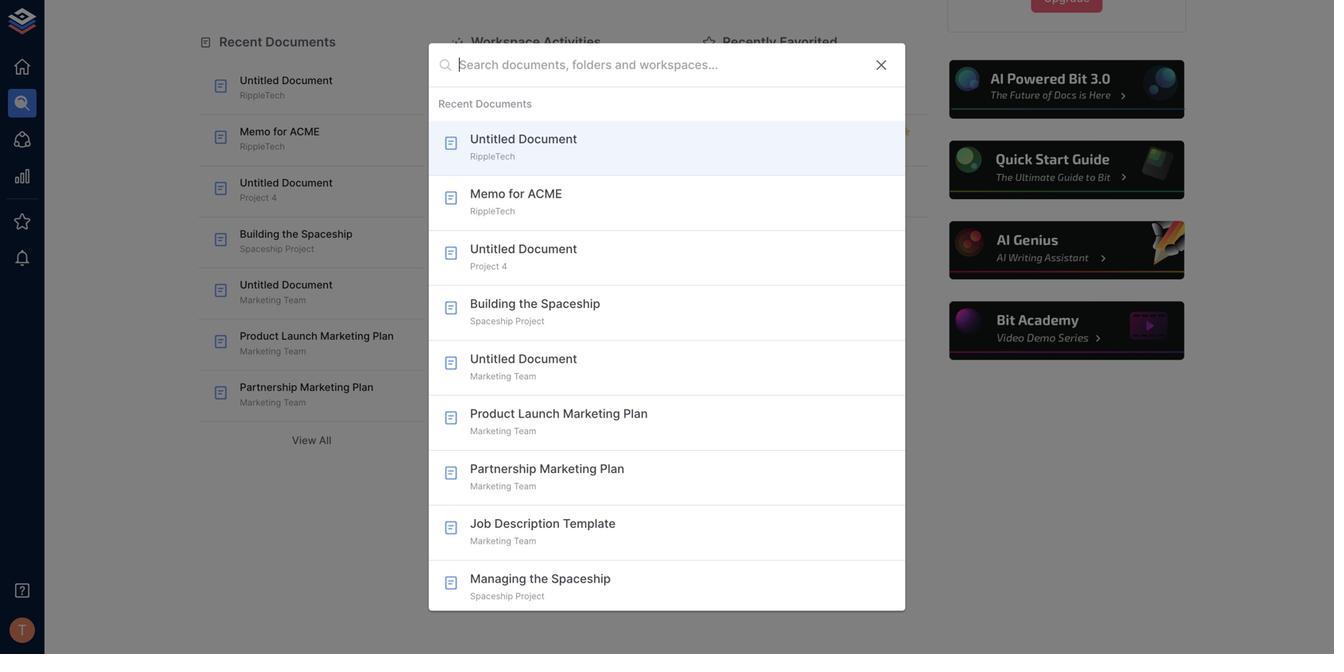 Task type: vqa. For each thing, say whether or not it's contained in the screenshot.


Task type: locate. For each thing, give the bounding box(es) containing it.
tim inside 04:44 pm tim burton created document .
[[485, 312, 503, 323]]

dec 05, 2023
[[460, 71, 526, 83]]

dec left 04,
[[460, 214, 479, 227]]

pm
[[510, 105, 524, 115], [512, 156, 525, 167], [511, 248, 525, 258], [513, 299, 526, 310], [512, 391, 525, 401], [511, 442, 524, 453], [512, 534, 526, 544]]

0 vertical spatial untitled document rippletech
[[240, 74, 333, 101]]

burton down 04:22 at the bottom of the page
[[505, 403, 536, 415]]

tim
[[485, 117, 503, 128], [485, 168, 503, 180], [485, 260, 503, 271], [485, 312, 503, 323], [485, 403, 503, 415], [485, 455, 503, 466], [485, 546, 503, 558]]

t button
[[5, 613, 40, 648]]

1 horizontal spatial all
[[823, 230, 835, 242]]

recent documents inside dialog
[[438, 98, 532, 110]]

1 horizontal spatial untitled document project 4
[[470, 242, 577, 272]]

pm down description
[[512, 534, 526, 544]]

5 tim from the top
[[485, 403, 503, 415]]

1 vertical spatial nov
[[460, 500, 480, 513]]

job
[[470, 517, 491, 531]]

updated
[[539, 117, 577, 128], [539, 403, 577, 415]]

pm right 04:44
[[513, 299, 526, 310]]

4 inside 04:22 pm tim burton updated project 4 workspace .
[[614, 403, 621, 415]]

3 workspace from the top
[[485, 273, 534, 285]]

dec 04, 2023
[[460, 214, 527, 227]]

untitled document link
[[576, 455, 663, 466]]

rippletech
[[240, 90, 285, 101], [240, 141, 285, 152], [470, 151, 515, 162], [470, 206, 515, 217]]

pm right '04:21'
[[511, 442, 524, 453]]

4 burton from the top
[[505, 312, 536, 323]]

tim down '04:43'
[[485, 546, 503, 558]]

2 document from the top
[[485, 468, 531, 480]]

building the spaceship spaceship project
[[240, 228, 353, 254], [470, 297, 600, 327]]

burton inside 02:51 pm tim burton updated marketing team workspace .
[[505, 117, 536, 128]]

3 burton from the top
[[505, 260, 536, 271]]

project 2024 link
[[576, 168, 636, 180]]

burton for 2024
[[505, 168, 536, 180]]

1 vertical spatial 4
[[502, 261, 507, 272]]

document down '04:21'
[[485, 468, 531, 480]]

marketing
[[579, 117, 626, 128], [824, 125, 874, 138], [804, 177, 853, 189], [240, 295, 281, 305], [320, 330, 370, 343], [240, 346, 281, 357], [470, 371, 512, 382], [300, 381, 350, 394], [240, 397, 281, 408], [563, 407, 620, 421], [470, 426, 512, 437], [540, 462, 597, 476], [470, 481, 512, 492], [470, 536, 512, 547]]

building the spaceship
[[744, 74, 856, 87]]

2 burton from the top
[[505, 168, 536, 180]]

2023
[[500, 71, 526, 83], [501, 214, 527, 227], [500, 357, 526, 370], [499, 500, 525, 513]]

1 workspace from the top
[[485, 130, 534, 142]]

burton down 02:36
[[505, 168, 536, 180]]

1 vertical spatial product
[[240, 330, 279, 343]]

marketing inside 02:51 pm tim burton updated marketing team workspace .
[[579, 117, 626, 128]]

0 horizontal spatial memo for acme rippletech
[[240, 125, 320, 152]]

0 vertical spatial untitled document marketing team
[[240, 279, 333, 305]]

project
[[576, 168, 609, 180], [240, 193, 269, 203], [285, 244, 314, 254], [470, 261, 499, 272], [516, 316, 545, 327], [579, 403, 612, 415], [516, 591, 545, 602]]

partnership
[[744, 177, 801, 189], [240, 381, 297, 394], [470, 462, 537, 476]]

dec for dec 04, 2023
[[460, 214, 479, 227]]

description
[[495, 517, 560, 531]]

0 vertical spatial acme
[[290, 125, 320, 138]]

document inside 04:44 pm tim burton created document .
[[485, 325, 531, 336]]

dec
[[460, 71, 479, 83], [460, 214, 479, 227]]

pm inside 02:36 pm tim burton created project 2024 workspace .
[[512, 156, 525, 167]]

0 vertical spatial nov
[[460, 357, 480, 370]]

all for view all button to the top
[[823, 230, 835, 242]]

4
[[271, 193, 277, 203], [502, 261, 507, 272], [614, 403, 621, 415]]

burton inside 04:22 pm tim burton updated project 4 workspace .
[[505, 403, 536, 415]]

02:51
[[485, 105, 508, 115]]

job description template marketing team
[[470, 517, 616, 547]]

tim down 02:36
[[485, 168, 503, 180]]

0 vertical spatial memo for acme rippletech
[[240, 125, 320, 152]]

workspace inside 02:51 pm tim burton updated marketing team workspace .
[[485, 130, 534, 142]]

0 horizontal spatial product launch marketing plan marketing team
[[240, 330, 394, 357]]

6 tim from the top
[[485, 455, 503, 466]]

4 workspace from the top
[[485, 416, 534, 428]]

updated left project 4 link
[[539, 403, 577, 415]]

1 vertical spatial partnership
[[240, 381, 297, 394]]

tim down 04:44
[[485, 312, 503, 323]]

0 horizontal spatial recent
[[219, 34, 262, 50]]

Search documents, folders and workspaces... text field
[[459, 53, 861, 77]]

04:44
[[485, 299, 510, 310]]

burton down the "02:51"
[[505, 117, 536, 128]]

04:22 pm tim burton updated project 4 workspace .
[[485, 391, 621, 428]]

2 horizontal spatial product
[[744, 125, 782, 138]]

1 horizontal spatial building the spaceship spaceship project
[[470, 297, 600, 327]]

updated up 02:36 pm tim burton created project 2024 workspace .
[[539, 117, 577, 128]]

untitled document marketing team
[[240, 279, 333, 305], [470, 352, 577, 382]]

project inside 02:36 pm tim burton created project 2024 workspace .
[[576, 168, 609, 180]]

1 horizontal spatial memo for acme rippletech
[[470, 187, 562, 217]]

burton down 04:44
[[505, 312, 536, 323]]

tim down the "02:51"
[[485, 117, 503, 128]]

4 inside dialog
[[502, 261, 507, 272]]

workspace inside 04:22 pm tim burton updated project 4 workspace .
[[485, 416, 534, 428]]

2 updated from the top
[[539, 403, 577, 415]]

1 vertical spatial building
[[240, 228, 280, 240]]

burton inside 02:36 pm tim burton created project 2024 workspace .
[[505, 168, 536, 180]]

. inside 02:36 pm tim burton created project 2024 workspace .
[[534, 182, 537, 193]]

0 horizontal spatial untitled document rippletech
[[240, 74, 333, 101]]

1 vertical spatial memo
[[470, 187, 506, 201]]

1 horizontal spatial memo
[[470, 187, 506, 201]]

dialog
[[429, 43, 906, 616]]

tim for 2024
[[485, 168, 503, 180]]

workspace inside 02:36 pm tim burton created project 2024 workspace .
[[485, 182, 534, 193]]

04:43 pm tim burton document .
[[485, 534, 536, 571]]

1 horizontal spatial recent documents
[[438, 98, 532, 110]]

0 vertical spatial for
[[273, 125, 287, 138]]

2 vertical spatial building
[[470, 297, 516, 311]]

1 vertical spatial product launch marketing plan marketing team
[[470, 407, 648, 437]]

burton down '04:43'
[[505, 546, 536, 558]]

1 document from the top
[[485, 325, 531, 336]]

untitled document marketing team inside dialog
[[470, 352, 577, 382]]

1 vertical spatial all
[[319, 435, 332, 447]]

building
[[744, 74, 783, 87], [240, 228, 280, 240], [470, 297, 516, 311]]

1 horizontal spatial 4
[[502, 261, 507, 272]]

nov left 28,
[[460, 357, 480, 370]]

activities
[[543, 34, 601, 50]]

building inside dialog
[[470, 297, 516, 311]]

2 horizontal spatial 4
[[614, 403, 621, 415]]

documents inside dialog
[[476, 98, 532, 110]]

tim inside 04:22 pm tim burton updated project 4 workspace .
[[485, 403, 503, 415]]

product
[[744, 125, 782, 138], [240, 330, 279, 343], [470, 407, 515, 421]]

all
[[823, 230, 835, 242], [319, 435, 332, 447]]

2 created from the top
[[539, 312, 574, 323]]

2 nov from the top
[[460, 500, 480, 513]]

document
[[485, 325, 531, 336], [485, 468, 531, 480], [485, 560, 531, 571]]

0 vertical spatial building the spaceship spaceship project
[[240, 228, 353, 254]]

1 help image from the top
[[948, 58, 1187, 121]]

2 vertical spatial created
[[539, 455, 574, 466]]

1 vertical spatial building the spaceship spaceship project
[[470, 297, 600, 327]]

updated for marketing
[[539, 117, 577, 128]]

burton inside 05:27 pm tim burton workspace .
[[505, 260, 536, 271]]

nov left 21,
[[460, 500, 480, 513]]

recent
[[219, 34, 262, 50], [438, 98, 473, 110]]

tim inside 02:36 pm tim burton created project 2024 workspace .
[[485, 168, 503, 180]]

1 updated from the top
[[539, 117, 577, 128]]

nov
[[460, 357, 480, 370], [460, 500, 480, 513]]

. inside 02:51 pm tim burton updated marketing team workspace .
[[534, 130, 537, 142]]

1 vertical spatial view all button
[[199, 429, 425, 453]]

pm right 04:22 at the bottom of the page
[[512, 391, 525, 401]]

1 horizontal spatial documents
[[476, 98, 532, 110]]

team
[[628, 117, 653, 128], [284, 295, 306, 305], [284, 346, 306, 357], [514, 371, 537, 382], [284, 397, 306, 408], [514, 426, 537, 437], [514, 481, 537, 492], [514, 536, 537, 547]]

04:22
[[485, 391, 509, 401]]

untitled
[[240, 74, 279, 87], [470, 132, 516, 146], [240, 177, 279, 189], [470, 242, 516, 256], [240, 279, 279, 291], [470, 352, 516, 366], [576, 455, 613, 466]]

created inside 04:44 pm tim burton created document .
[[539, 312, 574, 323]]

1 horizontal spatial view all button
[[702, 224, 929, 248]]

1 horizontal spatial acme
[[528, 187, 562, 201]]

2 vertical spatial launch
[[518, 407, 560, 421]]

0 horizontal spatial untitled document marketing team
[[240, 279, 333, 305]]

2024
[[611, 168, 636, 180]]

1 vertical spatial acme
[[528, 187, 562, 201]]

0 vertical spatial updated
[[539, 117, 577, 128]]

project 4 link
[[579, 403, 621, 415]]

1 vertical spatial document
[[485, 468, 531, 480]]

0 vertical spatial view
[[796, 230, 820, 242]]

untitled document rippletech
[[240, 74, 333, 101], [470, 132, 577, 162]]

0 vertical spatial untitled document project 4
[[240, 177, 333, 203]]

recent documents
[[219, 34, 336, 50], [438, 98, 532, 110]]

spaceship
[[805, 74, 856, 87], [301, 228, 353, 240], [240, 244, 283, 254], [541, 297, 600, 311], [470, 316, 513, 327], [551, 572, 611, 586], [470, 591, 513, 602]]

building the spaceship link
[[702, 64, 929, 115]]

the inside managing the spaceship spaceship project
[[530, 572, 548, 586]]

2 vertical spatial 4
[[614, 403, 621, 415]]

recently
[[723, 34, 777, 50]]

0 vertical spatial launch
[[785, 125, 821, 138]]

3 help image from the top
[[948, 219, 1187, 282]]

pm inside 04:21 pm tim burton created untitled document document .
[[511, 442, 524, 453]]

.
[[534, 130, 537, 142], [534, 182, 537, 193], [534, 273, 537, 285], [531, 325, 533, 336], [534, 416, 537, 428], [531, 468, 533, 480], [531, 560, 533, 571]]

. inside 04:21 pm tim burton created untitled document document .
[[531, 468, 533, 480]]

tim down '04:21'
[[485, 455, 503, 466]]

pm for document
[[511, 442, 524, 453]]

1 horizontal spatial launch
[[518, 407, 560, 421]]

workspace up 02:36
[[485, 130, 534, 142]]

2 dec from the top
[[460, 214, 479, 227]]

1 vertical spatial updated
[[539, 403, 577, 415]]

nov 21, 2023
[[460, 500, 525, 513]]

1 vertical spatial memo for acme rippletech
[[470, 187, 562, 217]]

pm right the "02:51"
[[510, 105, 524, 115]]

memo for acme rippletech
[[240, 125, 320, 152], [470, 187, 562, 217]]

0 vertical spatial dec
[[460, 71, 479, 83]]

workspace
[[471, 34, 540, 50]]

. inside "04:43 pm tim burton document ."
[[531, 560, 533, 571]]

managing
[[470, 572, 526, 586]]

created
[[539, 168, 574, 180], [539, 312, 574, 323], [539, 455, 574, 466]]

tim for .
[[485, 312, 503, 323]]

updated inside 02:51 pm tim burton updated marketing team workspace .
[[539, 117, 577, 128]]

0 horizontal spatial view all button
[[199, 429, 425, 453]]

2 workspace from the top
[[485, 182, 534, 193]]

workspace down 02:36
[[485, 182, 534, 193]]

1 horizontal spatial for
[[509, 187, 525, 201]]

1 horizontal spatial recent
[[438, 98, 473, 110]]

burton for 4
[[505, 403, 536, 415]]

acme inside dialog
[[528, 187, 562, 201]]

burton down '04:21'
[[505, 455, 536, 466]]

3 created from the top
[[539, 455, 574, 466]]

4 tim from the top
[[485, 312, 503, 323]]

1 horizontal spatial partnership
[[470, 462, 537, 476]]

1 horizontal spatial view
[[796, 230, 820, 242]]

workspace up '04:21'
[[485, 416, 534, 428]]

0 horizontal spatial launch
[[282, 330, 318, 343]]

1 horizontal spatial view all
[[796, 230, 835, 242]]

1 vertical spatial documents
[[476, 98, 532, 110]]

dec left 05,
[[460, 71, 479, 83]]

view
[[796, 230, 820, 242], [292, 435, 316, 447]]

1 horizontal spatial product launch marketing plan marketing team
[[470, 407, 648, 437]]

2 vertical spatial document
[[485, 560, 531, 571]]

the
[[786, 74, 802, 87], [282, 228, 298, 240], [519, 297, 538, 311], [530, 572, 548, 586]]

workspace up 04:44
[[485, 273, 534, 285]]

3 tim from the top
[[485, 260, 503, 271]]

6 burton from the top
[[505, 455, 536, 466]]

04:44 pm tim burton created document .
[[485, 299, 576, 336]]

28,
[[482, 357, 498, 370]]

product launch marketing plan link
[[702, 115, 929, 166]]

2023 for nov 28, 2023
[[500, 357, 526, 370]]

1 vertical spatial created
[[539, 312, 574, 323]]

0 horizontal spatial partnership marketing plan marketing team
[[240, 381, 374, 408]]

for
[[273, 125, 287, 138], [509, 187, 525, 201]]

help image
[[948, 58, 1187, 121], [948, 139, 1187, 202], [948, 219, 1187, 282], [948, 300, 1187, 363]]

workspace
[[485, 130, 534, 142], [485, 182, 534, 193], [485, 273, 534, 285], [485, 416, 534, 428]]

workspace for marketing team
[[485, 130, 534, 142]]

updated inside 04:22 pm tim burton updated project 4 workspace .
[[539, 403, 577, 415]]

0 vertical spatial created
[[539, 168, 574, 180]]

0 vertical spatial recent documents
[[219, 34, 336, 50]]

0 vertical spatial 4
[[271, 193, 277, 203]]

created inside 04:21 pm tim burton created untitled document document .
[[539, 455, 574, 466]]

0 horizontal spatial memo
[[240, 125, 271, 138]]

view for the bottommost view all button
[[292, 435, 316, 447]]

0 horizontal spatial all
[[319, 435, 332, 447]]

tim down 05:27
[[485, 260, 503, 271]]

0 horizontal spatial view all
[[292, 435, 332, 447]]

created inside 02:36 pm tim burton created project 2024 workspace .
[[539, 168, 574, 180]]

memo for acme rippletech inside dialog
[[470, 187, 562, 217]]

document
[[282, 74, 333, 87], [519, 132, 577, 146], [282, 177, 333, 189], [519, 242, 577, 256], [282, 279, 333, 291], [519, 352, 577, 366], [615, 455, 663, 466]]

5 burton from the top
[[505, 403, 536, 415]]

1 tim from the top
[[485, 117, 503, 128]]

1 horizontal spatial untitled document marketing team
[[470, 352, 577, 382]]

document up managing
[[485, 560, 531, 571]]

1 horizontal spatial product
[[470, 407, 515, 421]]

pm right 05:27
[[511, 248, 525, 258]]

view for view all button to the top
[[796, 230, 820, 242]]

partnership marketing plan marketing team
[[240, 381, 374, 408], [470, 462, 625, 492]]

pm inside 05:27 pm tim burton workspace .
[[511, 248, 525, 258]]

tim inside 04:21 pm tim burton created untitled document document .
[[485, 455, 503, 466]]

1 vertical spatial view all
[[292, 435, 332, 447]]

workspace for project 4
[[485, 416, 534, 428]]

product inside dialog
[[470, 407, 515, 421]]

0 horizontal spatial view
[[292, 435, 316, 447]]

pm inside 04:22 pm tim burton updated project 4 workspace .
[[512, 391, 525, 401]]

pm inside 02:51 pm tim burton updated marketing team workspace .
[[510, 105, 524, 115]]

1 vertical spatial untitled document rippletech
[[470, 132, 577, 162]]

1 vertical spatial view
[[292, 435, 316, 447]]

2 vertical spatial partnership
[[470, 462, 537, 476]]

3 document from the top
[[485, 560, 531, 571]]

2023 right 28,
[[500, 357, 526, 370]]

tim inside 02:51 pm tim burton updated marketing team workspace .
[[485, 117, 503, 128]]

1 vertical spatial partnership marketing plan marketing team
[[470, 462, 625, 492]]

memo
[[240, 125, 271, 138], [470, 187, 506, 201]]

2023 right 05,
[[500, 71, 526, 83]]

documents
[[266, 34, 336, 50], [476, 98, 532, 110]]

burton down 05:27
[[505, 260, 536, 271]]

04:43
[[485, 534, 510, 544]]

1 vertical spatial recent documents
[[438, 98, 532, 110]]

1 dec from the top
[[460, 71, 479, 83]]

burton
[[505, 117, 536, 128], [505, 168, 536, 180], [505, 260, 536, 271], [505, 312, 536, 323], [505, 403, 536, 415], [505, 455, 536, 466], [505, 546, 536, 558]]

2 tim from the top
[[485, 168, 503, 180]]

recently favorited
[[723, 34, 838, 50]]

document down 04:44
[[485, 325, 531, 336]]

tim down 04:22 at the bottom of the page
[[485, 403, 503, 415]]

burton inside 04:21 pm tim burton created untitled document document .
[[505, 455, 536, 466]]

0 horizontal spatial documents
[[266, 34, 336, 50]]

7 burton from the top
[[505, 546, 536, 558]]

0 vertical spatial document
[[485, 325, 531, 336]]

7 tim from the top
[[485, 546, 503, 558]]

1 burton from the top
[[505, 117, 536, 128]]

1 vertical spatial for
[[509, 187, 525, 201]]

0 vertical spatial all
[[823, 230, 835, 242]]

0 vertical spatial product launch marketing plan marketing team
[[240, 330, 394, 357]]

tim inside "04:43 pm tim burton document ."
[[485, 546, 503, 558]]

02:51 pm tim burton updated marketing team workspace .
[[485, 105, 653, 142]]

1 created from the top
[[539, 168, 574, 180]]

view all button
[[702, 224, 929, 248], [199, 429, 425, 453]]

2023 right 04,
[[501, 214, 527, 227]]

2 horizontal spatial building
[[744, 74, 783, 87]]

2 vertical spatial product
[[470, 407, 515, 421]]

1 vertical spatial untitled document project 4
[[470, 242, 577, 272]]

acme
[[290, 125, 320, 138], [528, 187, 562, 201]]

memo inside dialog
[[470, 187, 506, 201]]

created for document
[[539, 312, 574, 323]]

. inside 04:44 pm tim burton created document .
[[531, 325, 533, 336]]

document inside 04:21 pm tim burton created untitled document document .
[[485, 468, 531, 480]]

pm right 02:36
[[512, 156, 525, 167]]

2 horizontal spatial partnership
[[744, 177, 801, 189]]

untitled document project 4
[[240, 177, 333, 203], [470, 242, 577, 272]]

2023 right 21,
[[499, 500, 525, 513]]

tim for document
[[485, 455, 503, 466]]

1 vertical spatial recent
[[438, 98, 473, 110]]

product launch marketing plan marketing team
[[240, 330, 394, 357], [470, 407, 648, 437]]

created for untitled
[[539, 455, 574, 466]]

2 help image from the top
[[948, 139, 1187, 202]]

1 vertical spatial dec
[[460, 214, 479, 227]]

pm inside 04:44 pm tim burton created document .
[[513, 299, 526, 310]]

1 nov from the top
[[460, 357, 480, 370]]

1 horizontal spatial building
[[470, 297, 516, 311]]

view all
[[796, 230, 835, 242], [292, 435, 332, 447]]

plan
[[876, 125, 898, 138], [856, 177, 877, 189], [373, 330, 394, 343], [352, 381, 374, 394], [624, 407, 648, 421], [600, 462, 625, 476]]

launch
[[785, 125, 821, 138], [282, 330, 318, 343], [518, 407, 560, 421]]

burton inside 04:44 pm tim burton created document .
[[505, 312, 536, 323]]

pm for 2024
[[512, 156, 525, 167]]



Task type: describe. For each thing, give the bounding box(es) containing it.
0 vertical spatial partnership marketing plan marketing team
[[240, 381, 374, 408]]

view all for view all button to the top
[[796, 230, 835, 242]]

project inside 04:22 pm tim burton updated project 4 workspace .
[[579, 403, 612, 415]]

pm for 4
[[512, 391, 525, 401]]

pm for team
[[510, 105, 524, 115]]

0 horizontal spatial building the spaceship spaceship project
[[240, 228, 353, 254]]

workspace activities
[[471, 34, 601, 50]]

burton for team
[[505, 117, 536, 128]]

pm for .
[[513, 299, 526, 310]]

for inside dialog
[[509, 187, 525, 201]]

0 horizontal spatial building
[[240, 228, 280, 240]]

burton for .
[[505, 312, 536, 323]]

04,
[[482, 214, 498, 227]]

workspace inside 05:27 pm tim burton workspace .
[[485, 273, 534, 285]]

2023 for dec 05, 2023
[[500, 71, 526, 83]]

untitled document rippletech inside dialog
[[470, 132, 577, 162]]

0 horizontal spatial for
[[273, 125, 287, 138]]

dec for dec 05, 2023
[[460, 71, 479, 83]]

nov for nov 28, 2023
[[460, 357, 480, 370]]

pm inside "04:43 pm tim burton document ."
[[512, 534, 526, 544]]

4 help image from the top
[[948, 300, 1187, 363]]

team inside 02:51 pm tim burton updated marketing team workspace .
[[628, 117, 653, 128]]

partnership marketing plan link
[[702, 166, 929, 217]]

05,
[[482, 71, 498, 83]]

tim inside 05:27 pm tim burton workspace .
[[485, 260, 503, 271]]

0 vertical spatial partnership
[[744, 177, 801, 189]]

view all for the bottommost view all button
[[292, 435, 332, 447]]

workspace for project 2024
[[485, 182, 534, 193]]

updated for project
[[539, 403, 577, 415]]

0 horizontal spatial untitled document project 4
[[240, 177, 333, 203]]

t
[[18, 622, 27, 639]]

. inside 04:22 pm tim burton updated project 4 workspace .
[[534, 416, 537, 428]]

02:36 pm tim burton created project 2024 workspace .
[[485, 156, 636, 193]]

marketing inside job description template marketing team
[[470, 536, 512, 547]]

0 vertical spatial memo
[[240, 125, 271, 138]]

0 horizontal spatial partnership
[[240, 381, 297, 394]]

untitled inside 04:21 pm tim burton created untitled document document .
[[576, 455, 613, 466]]

1 vertical spatial launch
[[282, 330, 318, 343]]

created for project
[[539, 168, 574, 180]]

product launch marketing plan
[[744, 125, 898, 138]]

partnership marketing plan marketing team inside dialog
[[470, 462, 625, 492]]

template
[[563, 517, 616, 531]]

0 horizontal spatial 4
[[271, 193, 277, 203]]

tim for 4
[[485, 403, 503, 415]]

0 horizontal spatial product
[[240, 330, 279, 343]]

nov for nov 21, 2023
[[460, 500, 480, 513]]

all for the bottommost view all button
[[319, 435, 332, 447]]

burton inside "04:43 pm tim burton document ."
[[505, 546, 536, 558]]

nov 28, 2023
[[460, 357, 526, 370]]

04:21
[[485, 442, 508, 453]]

product launch marketing plan marketing team inside dialog
[[470, 407, 648, 437]]

launch inside dialog
[[518, 407, 560, 421]]

0 horizontal spatial recent documents
[[219, 34, 336, 50]]

04:21 pm tim burton created untitled document document .
[[485, 442, 663, 480]]

document inside 04:21 pm tim burton created untitled document document .
[[615, 455, 663, 466]]

02:36
[[485, 156, 510, 167]]

document inside "04:43 pm tim burton document ."
[[485, 560, 531, 571]]

. inside 05:27 pm tim burton workspace .
[[534, 273, 537, 285]]

favorited
[[780, 34, 838, 50]]

05:27 pm tim burton workspace .
[[485, 248, 537, 285]]

dialog containing untitled document
[[429, 43, 906, 616]]

21,
[[482, 500, 496, 513]]

0 vertical spatial documents
[[266, 34, 336, 50]]

tim for team
[[485, 117, 503, 128]]

marketing team link
[[579, 117, 653, 128]]

2023 for nov 21, 2023
[[499, 500, 525, 513]]

project inside managing the spaceship spaceship project
[[516, 591, 545, 602]]

0 horizontal spatial acme
[[290, 125, 320, 138]]

partnership marketing plan
[[744, 177, 877, 189]]

burton for document
[[505, 455, 536, 466]]

recent inside dialog
[[438, 98, 473, 110]]

0 vertical spatial view all button
[[702, 224, 929, 248]]

team inside job description template marketing team
[[514, 536, 537, 547]]

managing the spaceship spaceship project
[[470, 572, 611, 602]]

untitled document project 4 inside dialog
[[470, 242, 577, 272]]

2023 for dec 04, 2023
[[501, 214, 527, 227]]

05:27
[[485, 248, 509, 258]]

0 vertical spatial recent
[[219, 34, 262, 50]]



